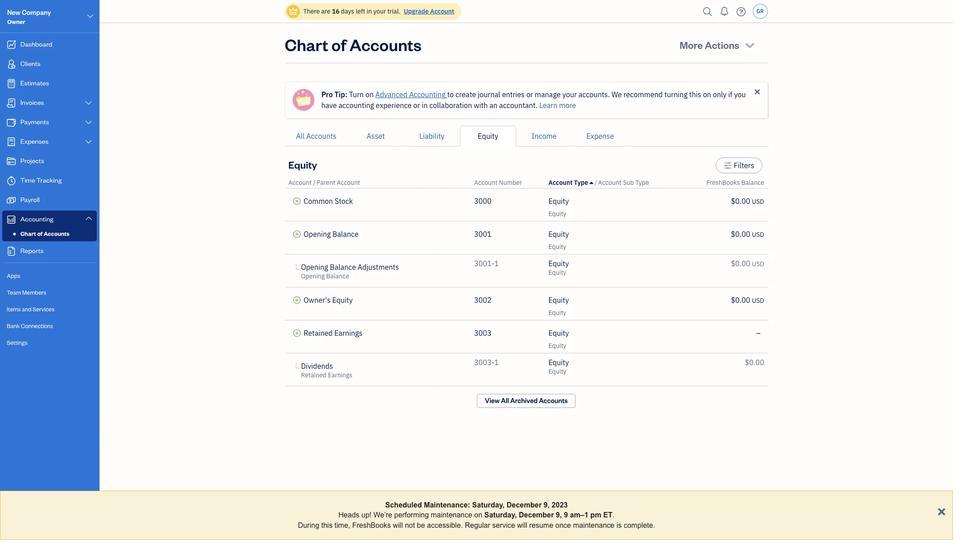 Task type: describe. For each thing, give the bounding box(es) containing it.
chart image
[[6, 215, 17, 224]]

in inside to create journal entries or manage your accounts. we recommend turning this on only if  you have accounting experience or in collaboration with an accountant.
[[422, 101, 428, 110]]

dividends retained earnings
[[301, 362, 353, 380]]

apps
[[7, 272, 20, 280]]

chevrondown image
[[744, 38, 756, 51]]

owner's equity
[[304, 296, 353, 305]]

common stock
[[304, 197, 353, 206]]

1 vertical spatial or
[[413, 101, 420, 110]]

equity equity for 3003-1
[[549, 358, 569, 376]]

1 for 3001-
[[495, 259, 499, 268]]

actions
[[705, 38, 740, 51]]

resume
[[529, 522, 553, 530]]

expense image
[[6, 138, 17, 147]]

bank
[[7, 323, 20, 330]]

dashboard link
[[2, 36, 97, 54]]

invoices
[[20, 98, 44, 107]]

balance up the owner's equity
[[326, 272, 349, 281]]

0 vertical spatial chart of accounts
[[285, 34, 422, 55]]

chart of accounts link
[[4, 228, 95, 239]]

3003
[[474, 329, 492, 338]]

2 vertical spatial opening
[[301, 272, 325, 281]]

1 horizontal spatial accounting
[[409, 90, 446, 99]]

payroll link
[[2, 191, 97, 210]]

account up stock
[[337, 179, 360, 187]]

account for account sub type
[[598, 179, 622, 187]]

dashboard image
[[6, 40, 17, 49]]

scheduled
[[385, 502, 422, 509]]

archived
[[510, 397, 538, 405]]

manage
[[535, 90, 561, 99]]

2 type from the left
[[636, 179, 649, 187]]

with
[[474, 101, 488, 110]]

owner's
[[304, 296, 331, 305]]

bank connections
[[7, 323, 53, 330]]

service
[[492, 522, 515, 530]]

settings link
[[2, 335, 97, 351]]

income
[[532, 132, 557, 141]]

left
[[356, 7, 365, 15]]

apps link
[[2, 268, 97, 284]]

2 / from the left
[[595, 179, 597, 187]]

0 vertical spatial chart
[[285, 34, 328, 55]]

invoices link
[[2, 94, 97, 113]]

entries
[[502, 90, 525, 99]]

go to help image
[[734, 5, 749, 18]]

freshbooks balance
[[707, 179, 764, 187]]

time,
[[335, 522, 350, 530]]

upgrade
[[404, 7, 429, 15]]

team members
[[7, 289, 46, 296]]

$0.00 for 3002
[[731, 296, 750, 305]]

equity equity for 3001-1
[[549, 259, 569, 277]]

learn more link
[[539, 101, 576, 110]]

accounting inside main element
[[20, 215, 54, 224]]

main element
[[0, 0, 122, 541]]

view all archived accounts
[[485, 397, 568, 405]]

stock
[[335, 197, 353, 206]]

et
[[603, 512, 613, 520]]

9
[[564, 512, 568, 520]]

earnings inside dividends retained earnings
[[328, 371, 353, 380]]

you
[[734, 90, 746, 99]]

dashboard
[[20, 40, 52, 48]]

once
[[555, 522, 571, 530]]

3001
[[474, 230, 492, 239]]

accounts down the there are 16 days left in your trial. upgrade account
[[350, 34, 422, 55]]

usd for 3000
[[752, 198, 764, 206]]

account type
[[549, 179, 588, 187]]

accounts inside main element
[[44, 230, 69, 238]]

time tracking link
[[2, 172, 97, 190]]

payroll
[[20, 195, 40, 204]]

–
[[757, 329, 761, 338]]

filters
[[734, 161, 754, 170]]

more
[[559, 101, 576, 110]]

1 / from the left
[[313, 179, 316, 187]]

turn
[[349, 90, 364, 99]]

of inside chart of accounts link
[[37, 230, 42, 238]]

balance for opening balance
[[333, 230, 359, 239]]

usd for 3002
[[752, 297, 764, 305]]

we
[[612, 90, 622, 99]]

client image
[[6, 60, 17, 69]]

money image
[[6, 196, 17, 205]]

chart of accounts inside main element
[[20, 230, 69, 238]]

only
[[713, 90, 727, 99]]

is
[[617, 522, 622, 530]]

2 will from the left
[[517, 522, 527, 530]]

opening balance
[[304, 230, 359, 239]]

trial.
[[388, 7, 401, 15]]

close image
[[753, 88, 762, 96]]

complete.
[[624, 522, 655, 530]]

company
[[22, 8, 51, 17]]

balance for opening balance adjustments opening balance
[[330, 263, 356, 272]]

account for account number
[[474, 179, 498, 187]]

chart inside main element
[[20, 230, 36, 238]]

timer image
[[6, 176, 17, 186]]

journal
[[478, 90, 500, 99]]

am–1
[[570, 512, 589, 520]]

$0.00 for 3001-1
[[731, 259, 750, 268]]

this inside scheduled maintenance: saturday, december 9, 2023 heads up! we're performing maintenance on saturday, december 9, 9 am–1 pm et . during this time, freshbooks will not be accessible. regular service will resume once maintenance is complete.
[[321, 522, 333, 530]]

1 horizontal spatial 9,
[[556, 512, 562, 520]]

we're
[[374, 512, 392, 520]]

not
[[405, 522, 415, 530]]

all accounts button
[[285, 126, 348, 147]]

chevron large down image for expenses
[[84, 138, 93, 146]]

expenses
[[20, 137, 49, 146]]

new company owner
[[7, 8, 51, 25]]

if
[[728, 90, 733, 99]]

turning
[[665, 90, 688, 99]]

learn more
[[539, 101, 576, 110]]

expense
[[586, 132, 614, 141]]

income button
[[516, 126, 572, 147]]

1 vertical spatial chevron large down image
[[84, 215, 93, 222]]

items and services
[[7, 306, 55, 313]]

up!
[[361, 512, 372, 520]]

bank connections link
[[2, 319, 97, 334]]

time tracking
[[20, 176, 62, 185]]

$0.00 usd for 3002
[[731, 296, 764, 305]]

accounts right archived
[[539, 397, 568, 405]]

your for in
[[373, 7, 386, 15]]

×
[[938, 503, 946, 519]]

time
[[20, 176, 35, 185]]

freshbooks inside scheduled maintenance: saturday, december 9, 2023 heads up! we're performing maintenance on saturday, december 9, 9 am–1 pm et . during this time, freshbooks will not be accessible. regular service will resume once maintenance is complete.
[[352, 522, 391, 530]]

liability
[[419, 132, 445, 141]]

1 for 3003-
[[495, 358, 499, 367]]

accounts.
[[579, 90, 610, 99]]

$0.00 for 3001
[[731, 230, 750, 239]]

on inside scheduled maintenance: saturday, december 9, 2023 heads up! we're performing maintenance on saturday, december 9, 9 am–1 pm et . during this time, freshbooks will not be accessible. regular service will resume once maintenance is complete.
[[474, 512, 482, 520]]

.
[[613, 512, 615, 520]]

all accounts
[[296, 132, 337, 141]]

advanced
[[375, 90, 408, 99]]

0 vertical spatial retained
[[304, 329, 333, 338]]

to create journal entries or manage your accounts. we recommend turning this on only if  you have accounting experience or in collaboration with an accountant.
[[321, 90, 746, 110]]

team members link
[[2, 285, 97, 301]]



Task type: locate. For each thing, give the bounding box(es) containing it.
1 vertical spatial this
[[321, 522, 333, 530]]

chart down there
[[285, 34, 328, 55]]

your up more
[[563, 90, 577, 99]]

your inside to create journal entries or manage your accounts. we recommend turning this on only if  you have accounting experience or in collaboration with an accountant.
[[563, 90, 577, 99]]

earnings down dividends
[[328, 371, 353, 380]]

tracking
[[36, 176, 62, 185]]

usd for 3001-1
[[752, 260, 764, 268]]

1 chevron large down image from the top
[[84, 100, 93, 107]]

1 $0.00 usd from the top
[[731, 197, 764, 206]]

chart of accounts down days
[[285, 34, 422, 55]]

equity equity for 3001
[[549, 230, 569, 251]]

0 horizontal spatial chart
[[20, 230, 36, 238]]

chevron large down image for payments
[[84, 119, 93, 126]]

on right 'turn'
[[366, 90, 374, 99]]

1 horizontal spatial chart
[[285, 34, 328, 55]]

1 vertical spatial opening
[[301, 263, 328, 272]]

reports link
[[2, 243, 97, 261]]

2 horizontal spatial on
[[703, 90, 711, 99]]

equity button
[[460, 126, 516, 147]]

9, left 2023 on the right of page
[[544, 502, 550, 509]]

will left not
[[393, 522, 403, 530]]

1 usd from the top
[[752, 198, 764, 206]]

on left only
[[703, 90, 711, 99]]

type left caretup icon
[[574, 179, 588, 187]]

in right left
[[367, 7, 372, 15]]

0 vertical spatial or
[[526, 90, 533, 99]]

equity equity for 3000
[[549, 197, 569, 218]]

3 equity equity from the top
[[549, 259, 569, 277]]

chevron large down image down estimates "link"
[[84, 100, 93, 107]]

accounting
[[409, 90, 446, 99], [20, 215, 54, 224]]

maintenance down pm
[[573, 522, 615, 530]]

chevron large down image
[[86, 11, 95, 22], [84, 215, 93, 222]]

there
[[303, 7, 320, 15]]

1 will from the left
[[393, 522, 403, 530]]

$0.00 usd for 3000
[[731, 197, 764, 206]]

1 vertical spatial accounting
[[20, 215, 54, 224]]

or up the 'accountant.'
[[526, 90, 533, 99]]

upgrade account link
[[402, 7, 454, 15]]

3001-
[[474, 259, 495, 268]]

liability button
[[404, 126, 460, 147]]

items and services link
[[2, 302, 97, 318]]

0 vertical spatial all
[[296, 132, 305, 141]]

this left "time,"
[[321, 522, 333, 530]]

services
[[33, 306, 55, 313]]

1 vertical spatial retained
[[301, 371, 326, 380]]

chart up "reports"
[[20, 230, 36, 238]]

be
[[417, 522, 425, 530]]

1 1 from the top
[[495, 259, 499, 268]]

1 vertical spatial 9,
[[556, 512, 562, 520]]

16
[[332, 7, 340, 15]]

account right upgrade
[[430, 7, 454, 15]]

0 horizontal spatial or
[[413, 101, 420, 110]]

balance down opening balance
[[330, 263, 356, 272]]

3003-
[[474, 358, 495, 367]]

there are 16 days left in your trial. upgrade account
[[303, 7, 454, 15]]

$0.00 usd
[[731, 197, 764, 206], [731, 230, 764, 239], [731, 259, 764, 268], [731, 296, 764, 305]]

sub
[[623, 179, 634, 187]]

account for account / parent account
[[288, 179, 312, 187]]

1 horizontal spatial or
[[526, 90, 533, 99]]

2 1 from the top
[[495, 358, 499, 367]]

1 horizontal spatial on
[[474, 512, 482, 520]]

search image
[[701, 5, 715, 18]]

1 vertical spatial freshbooks
[[352, 522, 391, 530]]

3 $0.00 usd from the top
[[731, 259, 764, 268]]

your
[[373, 7, 386, 15], [563, 90, 577, 99]]

adjustments
[[358, 263, 399, 272]]

$0.00 usd for 3001-1
[[731, 259, 764, 268]]

accounting left to
[[409, 90, 446, 99]]

2 chevron large down image from the top
[[84, 119, 93, 126]]

0 horizontal spatial type
[[574, 179, 588, 187]]

0 vertical spatial your
[[373, 7, 386, 15]]

accounting link
[[2, 211, 97, 228]]

retained down dividends
[[301, 371, 326, 380]]

balance for freshbooks balance
[[742, 179, 764, 187]]

1 vertical spatial your
[[563, 90, 577, 99]]

filters button
[[716, 157, 763, 174]]

2 usd from the top
[[752, 231, 764, 239]]

accounting
[[339, 101, 374, 110]]

0 vertical spatial maintenance
[[431, 512, 472, 520]]

1 horizontal spatial your
[[563, 90, 577, 99]]

your left trial.
[[373, 7, 386, 15]]

on
[[366, 90, 374, 99], [703, 90, 711, 99], [474, 512, 482, 520]]

type right sub
[[636, 179, 649, 187]]

1 horizontal spatial /
[[595, 179, 597, 187]]

saturday,
[[472, 502, 505, 509], [485, 512, 517, 520]]

invoice image
[[6, 99, 17, 108]]

maintenance down maintenance:
[[431, 512, 472, 520]]

saturday, up service
[[485, 512, 517, 520]]

opening balance adjustments opening balance
[[301, 263, 399, 281]]

4 equity equity from the top
[[549, 296, 569, 317]]

estimates
[[20, 79, 49, 87]]

projects
[[20, 157, 44, 165]]

2 equity equity from the top
[[549, 230, 569, 251]]

1 vertical spatial in
[[422, 101, 428, 110]]

or down advanced accounting link
[[413, 101, 420, 110]]

performing
[[394, 512, 429, 520]]

0 horizontal spatial your
[[373, 7, 386, 15]]

members
[[22, 289, 46, 296]]

on inside to create journal entries or manage your accounts. we recommend turning this on only if  you have accounting experience or in collaboration with an accountant.
[[703, 90, 711, 99]]

account left 'parent'
[[288, 179, 312, 187]]

9, left 9
[[556, 512, 562, 520]]

in
[[367, 7, 372, 15], [422, 101, 428, 110]]

retained down owner's
[[304, 329, 333, 338]]

common
[[304, 197, 333, 206]]

chevron large down image for invoices
[[84, 100, 93, 107]]

1 horizontal spatial chart of accounts
[[285, 34, 422, 55]]

$0.00 for 3000
[[731, 197, 750, 206]]

/ right caretup icon
[[595, 179, 597, 187]]

gr
[[757, 8, 764, 14]]

4 usd from the top
[[752, 297, 764, 305]]

5 equity equity from the top
[[549, 329, 569, 350]]

1 vertical spatial all
[[501, 397, 509, 405]]

project image
[[6, 157, 17, 166]]

accounts down accounting link
[[44, 230, 69, 238]]

3 usd from the top
[[752, 260, 764, 268]]

recommend
[[624, 90, 663, 99]]

type
[[574, 179, 588, 187], [636, 179, 649, 187]]

of down accounting link
[[37, 230, 42, 238]]

accounts down have
[[306, 132, 337, 141]]

your for manage
[[563, 90, 577, 99]]

1 vertical spatial chart
[[20, 230, 36, 238]]

1 horizontal spatial will
[[517, 522, 527, 530]]

× dialog
[[0, 491, 953, 541]]

more
[[680, 38, 703, 51]]

freshbooks
[[707, 179, 740, 187], [352, 522, 391, 530]]

pm
[[591, 512, 601, 520]]

0 horizontal spatial 9,
[[544, 502, 550, 509]]

projects link
[[2, 152, 97, 171]]

asset button
[[348, 126, 404, 147]]

balance down filters at right
[[742, 179, 764, 187]]

$0.00
[[731, 197, 750, 206], [731, 230, 750, 239], [731, 259, 750, 268], [731, 296, 750, 305], [745, 358, 764, 367]]

1 horizontal spatial this
[[689, 90, 701, 99]]

view all archived accounts link
[[477, 394, 576, 409]]

1 horizontal spatial type
[[636, 179, 649, 187]]

to
[[447, 90, 454, 99]]

collaboration
[[430, 101, 472, 110]]

this right turning
[[689, 90, 701, 99]]

opening for opening balance adjustments opening balance
[[301, 263, 328, 272]]

usd for 3001
[[752, 231, 764, 239]]

1 vertical spatial december
[[519, 512, 554, 520]]

1 vertical spatial 1
[[495, 358, 499, 367]]

1 horizontal spatial of
[[332, 34, 346, 55]]

freshbooks down settings icon
[[707, 179, 740, 187]]

1 horizontal spatial all
[[501, 397, 509, 405]]

this inside to create journal entries or manage your accounts. we recommend turning this on only if  you have accounting experience or in collaboration with an accountant.
[[689, 90, 701, 99]]

balance
[[742, 179, 764, 187], [333, 230, 359, 239], [330, 263, 356, 272], [326, 272, 349, 281]]

0 vertical spatial chevron large down image
[[86, 11, 95, 22]]

0 vertical spatial december
[[507, 502, 542, 509]]

chevron large down image down invoices link
[[84, 119, 93, 126]]

have
[[321, 101, 337, 110]]

chevron large down image
[[84, 100, 93, 107], [84, 119, 93, 126], [84, 138, 93, 146]]

estimate image
[[6, 79, 17, 88]]

account / parent account
[[288, 179, 360, 187]]

0 vertical spatial earnings
[[334, 329, 363, 338]]

will right service
[[517, 522, 527, 530]]

notifications image
[[717, 2, 732, 20]]

equity
[[478, 132, 498, 141], [288, 158, 317, 171], [549, 197, 569, 206], [549, 210, 566, 218], [549, 230, 569, 239], [549, 243, 566, 251], [549, 259, 569, 268], [549, 269, 566, 277], [332, 296, 353, 305], [549, 296, 569, 305], [549, 309, 566, 317], [549, 329, 569, 338], [549, 342, 566, 350], [549, 358, 569, 367], [549, 368, 566, 376]]

0 vertical spatial of
[[332, 34, 346, 55]]

more actions
[[680, 38, 740, 51]]

1 horizontal spatial maintenance
[[573, 522, 615, 530]]

0 vertical spatial freshbooks
[[707, 179, 740, 187]]

new
[[7, 8, 20, 17]]

chevron large down image inside payments link
[[84, 119, 93, 126]]

0 vertical spatial 1
[[495, 259, 499, 268]]

accounting up chart of accounts link
[[20, 215, 54, 224]]

during
[[298, 522, 319, 530]]

payments
[[20, 118, 49, 126]]

crown image
[[288, 7, 298, 16]]

regular
[[465, 522, 490, 530]]

0 vertical spatial saturday,
[[472, 502, 505, 509]]

1 type from the left
[[574, 179, 588, 187]]

maintenance
[[431, 512, 472, 520], [573, 522, 615, 530]]

0 horizontal spatial all
[[296, 132, 305, 141]]

0 horizontal spatial on
[[366, 90, 374, 99]]

0 horizontal spatial accounting
[[20, 215, 54, 224]]

chart of accounts down accounting link
[[20, 230, 69, 238]]

0 vertical spatial opening
[[304, 230, 331, 239]]

retained inside dividends retained earnings
[[301, 371, 326, 380]]

/
[[313, 179, 316, 187], [595, 179, 597, 187]]

saturday, up 'regular'
[[472, 502, 505, 509]]

settings image
[[724, 160, 732, 171]]

0 horizontal spatial of
[[37, 230, 42, 238]]

6 equity equity from the top
[[549, 358, 569, 376]]

0 vertical spatial 9,
[[544, 502, 550, 509]]

3 chevron large down image from the top
[[84, 138, 93, 146]]

0 horizontal spatial this
[[321, 522, 333, 530]]

in down advanced accounting link
[[422, 101, 428, 110]]

maintenance:
[[424, 502, 470, 509]]

account up 3000
[[474, 179, 498, 187]]

1 vertical spatial saturday,
[[485, 512, 517, 520]]

payment image
[[6, 118, 17, 127]]

opening for opening balance
[[304, 230, 331, 239]]

0 horizontal spatial freshbooks
[[352, 522, 391, 530]]

expenses link
[[2, 133, 97, 152]]

chevron large down image down payments link
[[84, 138, 93, 146]]

1 vertical spatial of
[[37, 230, 42, 238]]

all inside button
[[296, 132, 305, 141]]

0 vertical spatial this
[[689, 90, 701, 99]]

1 vertical spatial maintenance
[[573, 522, 615, 530]]

settings
[[7, 339, 28, 347]]

caretup image
[[590, 179, 593, 186]]

1 equity equity from the top
[[549, 197, 569, 218]]

more actions button
[[672, 34, 764, 56]]

all
[[296, 132, 305, 141], [501, 397, 509, 405]]

3001-1
[[474, 259, 499, 268]]

0 horizontal spatial maintenance
[[431, 512, 472, 520]]

0 horizontal spatial will
[[393, 522, 403, 530]]

accounts inside button
[[306, 132, 337, 141]]

report image
[[6, 247, 17, 256]]

$0.00 usd for 3001
[[731, 230, 764, 239]]

balance down stock
[[333, 230, 359, 239]]

account right caretup icon
[[598, 179, 622, 187]]

0 vertical spatial chevron large down image
[[84, 100, 93, 107]]

days
[[341, 7, 354, 15]]

accessible.
[[427, 522, 463, 530]]

account for account type
[[549, 179, 573, 187]]

0 horizontal spatial chart of accounts
[[20, 230, 69, 238]]

0 horizontal spatial in
[[367, 7, 372, 15]]

0 vertical spatial accounting
[[409, 90, 446, 99]]

of down 16
[[332, 34, 346, 55]]

2023
[[552, 502, 568, 509]]

1 vertical spatial chevron large down image
[[84, 119, 93, 126]]

accountant.
[[499, 101, 538, 110]]

are
[[321, 7, 330, 15]]

0 horizontal spatial /
[[313, 179, 316, 187]]

equity equity for 3003
[[549, 329, 569, 350]]

gr button
[[753, 4, 768, 19]]

freshbooks down up!
[[352, 522, 391, 530]]

1 vertical spatial earnings
[[328, 371, 353, 380]]

4 $0.00 usd from the top
[[731, 296, 764, 305]]

1 vertical spatial chart of accounts
[[20, 230, 69, 238]]

0 vertical spatial in
[[367, 7, 372, 15]]

2 $0.00 usd from the top
[[731, 230, 764, 239]]

3002
[[474, 296, 492, 305]]

and
[[22, 306, 31, 313]]

estimates link
[[2, 75, 97, 93]]

1 horizontal spatial freshbooks
[[707, 179, 740, 187]]

earnings down the owner's equity
[[334, 329, 363, 338]]

2 vertical spatial chevron large down image
[[84, 138, 93, 146]]

1 horizontal spatial in
[[422, 101, 428, 110]]

opening
[[304, 230, 331, 239], [301, 263, 328, 272], [301, 272, 325, 281]]

× button
[[938, 503, 946, 519]]

3000
[[474, 197, 492, 206]]

equity equity for 3002
[[549, 296, 569, 317]]

equity inside equity button
[[478, 132, 498, 141]]

/ left 'parent'
[[313, 179, 316, 187]]

account sub type
[[598, 179, 649, 187]]

tip:
[[335, 90, 347, 99]]

account left caretup icon
[[549, 179, 573, 187]]

on up 'regular'
[[474, 512, 482, 520]]



Task type: vqa. For each thing, say whether or not it's contained in the screenshot.
View
yes



